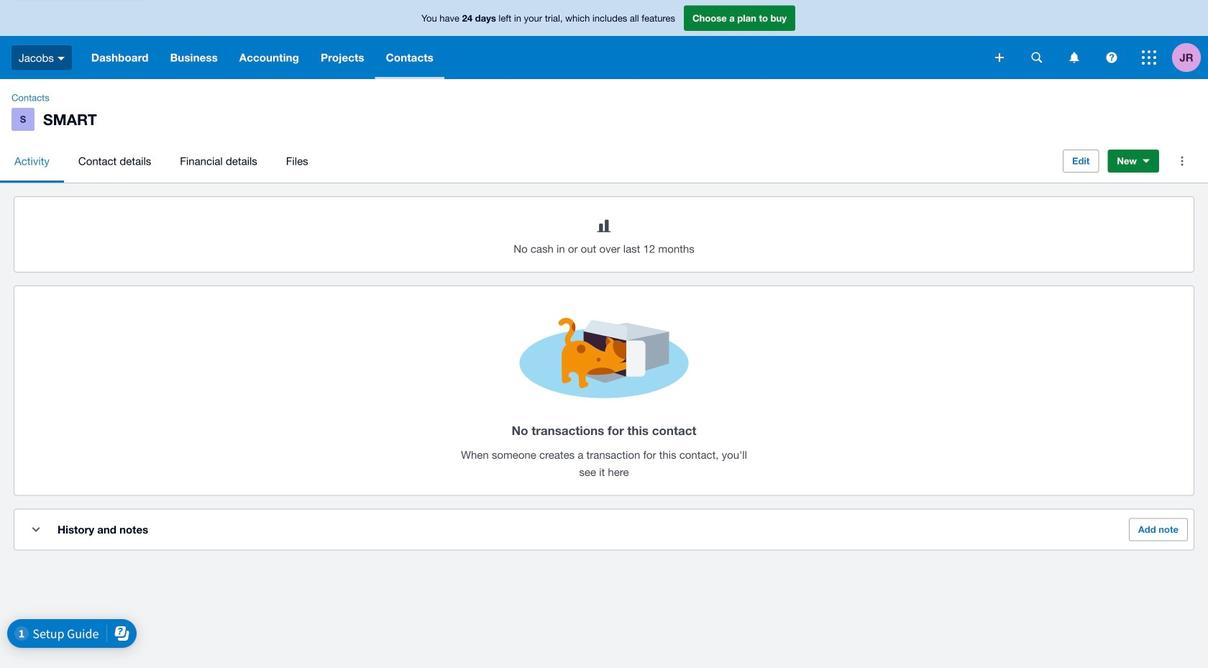 Task type: locate. For each thing, give the bounding box(es) containing it.
svg image
[[1032, 52, 1043, 63], [1107, 52, 1118, 63], [57, 57, 65, 60]]

2 horizontal spatial svg image
[[1142, 50, 1157, 65]]

svg image
[[1142, 50, 1157, 65], [1070, 52, 1079, 63], [996, 53, 1004, 62]]

banner
[[0, 0, 1209, 79]]

actions menu image
[[1168, 147, 1197, 176]]

0 horizontal spatial svg image
[[996, 53, 1004, 62]]

0 horizontal spatial svg image
[[57, 57, 65, 60]]

menu
[[0, 140, 1052, 183]]

heading
[[460, 421, 748, 441]]



Task type: describe. For each thing, give the bounding box(es) containing it.
1 horizontal spatial svg image
[[1032, 52, 1043, 63]]

1 horizontal spatial svg image
[[1070, 52, 1079, 63]]

2 horizontal spatial svg image
[[1107, 52, 1118, 63]]

toggle image
[[32, 527, 40, 532]]



Task type: vqa. For each thing, say whether or not it's contained in the screenshot.
"banner"
yes



